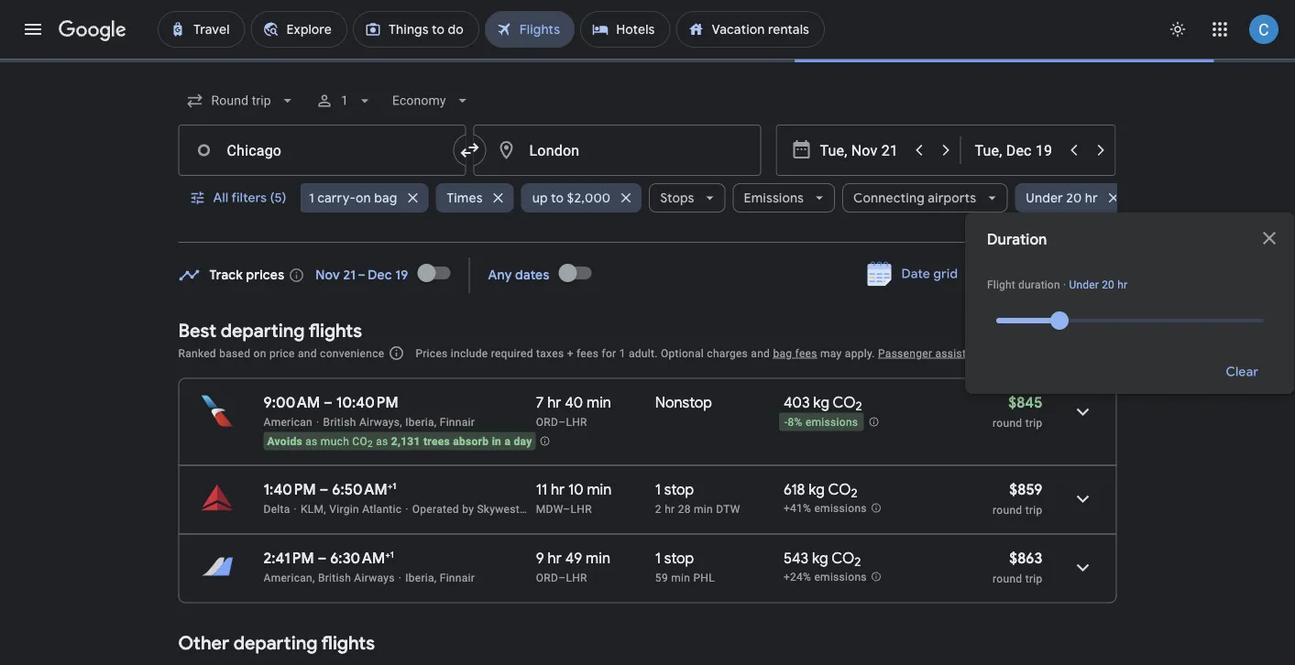 Task type: vqa. For each thing, say whether or not it's contained in the screenshot.
third round from the top
yes



Task type: describe. For each thing, give the bounding box(es) containing it.
other
[[178, 631, 229, 655]]

emissions button
[[733, 176, 835, 220]]

date grid
[[902, 266, 959, 282]]

9:00 am
[[264, 393, 320, 412]]

Arrival time: 10:40 PM. text field
[[336, 393, 399, 412]]

best departing flights
[[178, 319, 362, 342]]

required
[[491, 347, 533, 360]]

none search field containing duration
[[178, 79, 1296, 394]]

1 stop 59 min phl
[[655, 480, 715, 516]]

1 horizontal spatial bag
[[773, 347, 793, 360]]

a
[[505, 435, 511, 448]]

total duration 7 hr 40 min. element
[[536, 393, 655, 415]]

prices
[[416, 347, 448, 360]]

stops button
[[649, 176, 725, 220]]

under inside popup button
[[1026, 190, 1063, 206]]

find the best price region
[[178, 251, 1117, 305]]

– inside the 7 hr 40 min ord – lhr
[[559, 416, 566, 429]]

all
[[213, 190, 229, 206]]

nov 21 – dec 19
[[316, 267, 409, 284]]

1 stop 2 hr 28 min
[[655, 549, 713, 585]]

min inside 1 stop 2 hr 28 min
[[694, 572, 713, 585]]

(5)
[[270, 190, 287, 206]]

543
[[784, 480, 809, 499]]

times button
[[435, 176, 514, 220]]

up
[[532, 190, 548, 206]]

round for $845
[[993, 417, 1023, 430]]

7
[[536, 393, 544, 412]]

avoids
[[267, 435, 303, 448]]

min for 9 hr 49 min
[[586, 480, 611, 499]]

1 as from the left
[[306, 435, 318, 448]]

avoids as much co2 as 2131 trees absorb in a day. learn more about this calculation. image
[[540, 436, 551, 447]]

price graph button
[[981, 258, 1114, 291]]

min for 11 hr 10 min
[[587, 549, 612, 568]]

connection
[[578, 572, 636, 585]]

ranked based on price and convenience
[[178, 347, 385, 360]]

kg for 618
[[809, 549, 825, 568]]

Departure time: 2:41 PM. text field
[[264, 480, 314, 499]]

operated by skywest dba delta connection
[[412, 572, 636, 585]]

1 iberia, from the top
[[405, 416, 437, 429]]

Return text field
[[975, 126, 1060, 175]]

10:40 pm
[[336, 393, 399, 412]]

virgin
[[329, 572, 359, 585]]

9 hr 49 min ord – lhr
[[536, 480, 611, 516]]

graph
[[1063, 266, 1099, 282]]

9:00 am – 10:40 pm
[[264, 393, 399, 412]]

trees
[[424, 435, 450, 448]]

Arrival time: 6:30 AM on  Wednesday, November 22. text field
[[330, 480, 394, 499]]

american,
[[264, 503, 315, 516]]

klm,
[[301, 572, 326, 585]]

all filters (5)
[[213, 190, 287, 206]]

0 vertical spatial +
[[567, 347, 574, 360]]

phl
[[694, 503, 715, 516]]

2 as from the left
[[376, 435, 388, 448]]

filters
[[231, 190, 267, 206]]

co for 11 hr 10 min
[[828, 549, 851, 568]]

ranked
[[178, 347, 216, 360]]

any
[[488, 267, 512, 284]]

leaves o'hare international airport at 9:00 am on tuesday, november 21 and arrives at heathrow airport at 10:40 pm on tuesday, november 21. element
[[264, 393, 399, 412]]

2:41 pm
[[264, 480, 314, 499]]

– up american, british airways
[[318, 480, 327, 499]]

1 finnair from the top
[[440, 416, 475, 429]]

40
[[565, 393, 583, 412]]

include
[[451, 347, 488, 360]]

times
[[446, 190, 483, 206]]

1:40 pm – 6:50 am + 1
[[264, 549, 396, 568]]

airways
[[354, 503, 395, 516]]

6:30 am
[[330, 480, 385, 499]]

$849 round trip
[[993, 480, 1043, 517]]

to
[[551, 190, 564, 206]]

trip for $849
[[1026, 504, 1043, 517]]

1 stop flight. element for 11 hr 10 min
[[655, 549, 694, 571]]

11 hr 10 min mdw – lhr
[[536, 549, 612, 585]]

Departure text field
[[820, 126, 905, 175]]

other departing flights
[[178, 631, 375, 655]]

airports
[[928, 190, 976, 206]]

11
[[536, 549, 548, 568]]

leaves chicago midway international airport at 1:40 pm on tuesday, november 21 and arrives at heathrow airport at 6:50 am on wednesday, november 22. element
[[264, 549, 396, 568]]

may
[[821, 347, 842, 360]]

connecting airports button
[[842, 176, 1008, 220]]

flight details. leaves o'hare international airport at 2:41 pm on tuesday, november 21 and arrives at heathrow airport at 6:30 am on wednesday, november 22. image
[[1061, 477, 1105, 521]]

$849
[[1009, 480, 1043, 499]]

duration
[[988, 231, 1048, 249]]

leaves o'hare international airport at 2:41 pm on tuesday, november 21 and arrives at heathrow airport at 6:30 am on wednesday, november 22. element
[[264, 480, 394, 499]]

2 inside the avoids as much co 2 as 2,131 trees absorb in a day
[[368, 439, 373, 450]]

1 inside the 1:40 pm – 6:50 am + 1
[[393, 549, 396, 561]]

min for 1 stop
[[671, 503, 691, 516]]

departing for other
[[234, 631, 318, 655]]

49
[[565, 480, 583, 499]]

403 kg co 2
[[784, 393, 863, 415]]

1 carry-on bag
[[308, 190, 397, 206]]

hr inside popup button
[[1085, 190, 1098, 206]]

1 and from the left
[[298, 347, 317, 360]]

in
[[492, 435, 502, 448]]

lhr for 40
[[566, 416, 588, 429]]

+24% emissions
[[784, 503, 867, 516]]

19
[[396, 267, 409, 284]]

passenger
[[878, 347, 933, 360]]

2 for 11 hr 10 min
[[851, 555, 858, 571]]

ord for 7
[[536, 416, 559, 429]]

absorb
[[453, 435, 489, 448]]

1 stop flight. element for 9 hr 49 min
[[655, 480, 694, 502]]

iberia, finnair
[[405, 503, 475, 516]]

845 US dollars text field
[[1009, 393, 1043, 412]]

clear button
[[1204, 350, 1281, 394]]

co for 7 hr 40 min
[[833, 393, 856, 412]]

connecting
[[853, 190, 925, 206]]

connecting airports
[[853, 190, 976, 206]]

– right 9:00 am
[[324, 393, 333, 412]]

9
[[536, 480, 545, 499]]

– inside the 9 hr 49 min ord – lhr
[[559, 503, 566, 516]]

duration
[[1019, 279, 1061, 292]]

main content containing best departing flights
[[178, 251, 1117, 666]]

1 inside popup button
[[308, 190, 314, 206]]

1 delta from the left
[[264, 572, 290, 585]]

$845
[[1009, 393, 1043, 412]]

0 vertical spatial british
[[323, 416, 356, 429]]

date
[[902, 266, 931, 282]]

mdw
[[536, 572, 563, 585]]

trip for $859
[[1026, 573, 1043, 585]]

close dialog image
[[1259, 227, 1281, 249]]

$859
[[1010, 549, 1043, 568]]

$2,000
[[567, 190, 610, 206]]

layover (1 of 1) is a 2 hr 28 min layover at detroit metropolitan wayne county airport in detroit. element
[[655, 571, 775, 585]]

hr inside the 11 hr 10 min mdw – lhr
[[551, 549, 565, 568]]

+ for 11
[[388, 549, 393, 561]]



Task type: locate. For each thing, give the bounding box(es) containing it.
$845 round trip
[[993, 393, 1043, 430]]

departing for best
[[221, 319, 305, 342]]

price
[[1029, 266, 1060, 282]]

co inside the avoids as much co 2 as 2,131 trees absorb in a day
[[352, 435, 368, 448]]

2 vertical spatial round
[[993, 573, 1023, 585]]

2 for 7 hr 40 min
[[856, 399, 863, 415]]

1 trip from the top
[[1026, 417, 1043, 430]]

1 vertical spatial iberia,
[[405, 503, 437, 516]]

round down $845
[[993, 417, 1023, 430]]

as left much
[[306, 435, 318, 448]]

assistance
[[936, 347, 991, 360]]

on for carry-
[[355, 190, 371, 206]]

lhr
[[566, 416, 588, 429], [566, 503, 588, 516], [571, 572, 592, 585]]

2 iberia, from the top
[[405, 503, 437, 516]]

on for based
[[254, 347, 266, 360]]

2 1 stop flight. element from the top
[[655, 549, 694, 571]]

round down $849
[[993, 504, 1023, 517]]

co up -8% emissions on the right
[[833, 393, 856, 412]]

1 vertical spatial flights
[[321, 631, 375, 655]]

0 vertical spatial lhr
[[566, 416, 588, 429]]

1 vertical spatial finnair
[[440, 503, 475, 516]]

bag right carry-
[[374, 190, 397, 206]]

1 horizontal spatial 20
[[1102, 279, 1115, 292]]

finnair up absorb
[[440, 416, 475, 429]]

fees
[[577, 347, 599, 360], [796, 347, 818, 360]]

lhr for 49
[[566, 503, 588, 516]]

+ inside the 1:40 pm – 6:50 am + 1
[[388, 549, 393, 561]]

american
[[264, 416, 313, 429]]

2 up -8% emissions on the right
[[856, 399, 863, 415]]

0 vertical spatial on
[[355, 190, 371, 206]]

+ right taxes at the bottom left
[[567, 347, 574, 360]]

1
[[341, 93, 348, 108], [308, 190, 314, 206], [620, 347, 626, 360], [390, 480, 394, 492], [655, 480, 661, 499], [393, 549, 396, 561], [655, 549, 661, 568]]

min for 7 hr 40 min
[[587, 393, 612, 412]]

track
[[210, 267, 243, 284]]

3 round from the top
[[993, 573, 1023, 585]]

nov
[[316, 267, 340, 284]]

finnair down absorb
[[440, 503, 475, 516]]

fees left may
[[796, 347, 818, 360]]

ord up avoids as much co2 as 2131 trees absorb in a day. learn more about this calculation. image
[[536, 416, 559, 429]]

stop inside the 1 stop 59 min phl
[[665, 480, 694, 499]]

passenger assistance button
[[878, 347, 991, 360]]

price graph
[[1029, 266, 1099, 282]]

stop
[[665, 480, 694, 499], [665, 549, 694, 568]]

lhr inside the 7 hr 40 min ord – lhr
[[566, 416, 588, 429]]

– down 10 on the left bottom of page
[[563, 572, 571, 585]]

stop up 28
[[665, 549, 694, 568]]

best
[[178, 319, 217, 342]]

2,131
[[391, 435, 421, 448]]

delta
[[264, 572, 290, 585], [548, 572, 575, 585]]

swap origin and destination. image
[[459, 139, 481, 161]]

1 horizontal spatial fees
[[796, 347, 818, 360]]

1 vertical spatial ord
[[536, 503, 559, 516]]

and
[[298, 347, 317, 360], [751, 347, 770, 360]]

Arrival time: 6:50 AM on  Wednesday, November 22. text field
[[332, 549, 396, 568]]

1 stop flight. element up 28
[[655, 549, 694, 571]]

co right much
[[352, 435, 368, 448]]

2 for 9 hr 49 min
[[855, 486, 861, 502]]

co up +41% emissions
[[828, 549, 851, 568]]

optional
[[661, 347, 704, 360]]

+41% emissions
[[784, 571, 867, 584]]

20 inside popup button
[[1066, 190, 1082, 206]]

kg inside 403 kg co 2
[[814, 393, 830, 412]]

grid
[[934, 266, 959, 282]]

1 inside 1 stop 2 hr 28 min
[[655, 549, 661, 568]]

1 vertical spatial bag
[[773, 347, 793, 360]]

7 hr 40 min ord – lhr
[[536, 393, 612, 429]]

hr up graph
[[1085, 190, 1098, 206]]

1 button
[[308, 79, 381, 123]]

None search field
[[178, 79, 1296, 394]]

859 US dollars text field
[[1010, 549, 1043, 568]]

co inside 403 kg co 2
[[833, 393, 856, 412]]

hr inside 1 stop 2 hr 28 min
[[665, 572, 675, 585]]

nonstop flight. element
[[655, 393, 712, 415]]

kg inside 543 kg co 2
[[812, 480, 829, 499]]

prices
[[246, 267, 285, 284]]

20 up graph
[[1066, 190, 1082, 206]]

2 left 28
[[655, 572, 662, 585]]

main menu image
[[22, 18, 44, 40]]

british up much
[[323, 416, 356, 429]]

1 stop flight. element up the 59
[[655, 480, 694, 502]]

british down leaves o'hare international airport at 2:41 pm on tuesday, november 21 and arrives at heathrow airport at 6:30 am on wednesday, november 22. 'element'
[[318, 503, 351, 516]]

1 vertical spatial kg
[[812, 480, 829, 499]]

kg for 403
[[814, 393, 830, 412]]

1 vertical spatial emissions
[[815, 503, 867, 516]]

min inside the 9 hr 49 min ord – lhr
[[586, 480, 611, 499]]

Departure time: 1:40 PM. text field
[[264, 549, 316, 568]]

0 horizontal spatial on
[[254, 347, 266, 360]]

bag
[[374, 190, 397, 206], [773, 347, 793, 360]]

0 vertical spatial 20
[[1066, 190, 1082, 206]]

departing right other
[[234, 631, 318, 655]]

under up duration
[[1026, 190, 1063, 206]]

1 vertical spatial lhr
[[566, 503, 588, 516]]

up to $2,000
[[532, 190, 610, 206]]

flight details. leaves o'hare international airport at 9:00 am on tuesday, november 21 and arrives at heathrow airport at 10:40 pm on tuesday, november 21. image
[[1061, 390, 1105, 434]]

10
[[569, 549, 584, 568]]

day
[[514, 435, 532, 448]]

2 vertical spatial kg
[[809, 549, 825, 568]]

as
[[306, 435, 318, 448], [376, 435, 388, 448]]

delta down 1:40 pm 'text box'
[[264, 572, 290, 585]]

28
[[678, 572, 691, 585]]

trip inside the $845 round trip
[[1026, 417, 1043, 430]]

+ up atlantic
[[388, 549, 393, 561]]

lhr down 10 on the left bottom of page
[[571, 572, 592, 585]]

-
[[785, 416, 788, 429]]

lhr inside the 11 hr 10 min mdw – lhr
[[571, 572, 592, 585]]

learn more about tracked prices image
[[288, 267, 305, 284]]

change appearance image
[[1156, 7, 1200, 51]]

Departure time: 9:00 AM. text field
[[264, 393, 320, 412]]

0 horizontal spatial fees
[[577, 347, 599, 360]]

ord
[[536, 416, 559, 429], [536, 503, 559, 516]]

None field
[[178, 84, 304, 117], [385, 84, 479, 117], [178, 84, 304, 117], [385, 84, 479, 117]]

klm, virgin atlantic
[[301, 572, 402, 585]]

+
[[567, 347, 574, 360], [385, 480, 390, 492], [388, 549, 393, 561]]

0 vertical spatial ord
[[536, 416, 559, 429]]

1 vertical spatial trip
[[1026, 504, 1043, 517]]

emissions for 543
[[815, 503, 867, 516]]

flight details. leaves chicago midway international airport at 1:40 pm on tuesday, november 21 and arrives at heathrow airport at 6:50 am on wednesday, november 22. image
[[1061, 546, 1105, 590]]

0 vertical spatial under
[[1026, 190, 1063, 206]]

lhr down 49
[[566, 503, 588, 516]]

nonstop
[[655, 393, 712, 412]]

2 up +41% emissions
[[851, 555, 858, 571]]

1 carry-on bag button
[[297, 176, 428, 220]]

emissions
[[806, 416, 859, 429], [815, 503, 867, 516], [815, 571, 867, 584]]

kg for 543
[[812, 480, 829, 499]]

1 inside popup button
[[341, 93, 348, 108]]

flights up 'convenience'
[[309, 319, 362, 342]]

849 US dollars text field
[[1009, 480, 1043, 499]]

date grid button
[[854, 258, 973, 291]]

lhr inside the 9 hr 49 min ord – lhr
[[566, 503, 588, 516]]

on inside popup button
[[355, 190, 371, 206]]

airways,
[[359, 416, 402, 429]]

1 vertical spatial 1 stop flight. element
[[655, 549, 694, 571]]

 image
[[294, 572, 297, 585]]

0 vertical spatial trip
[[1026, 417, 1043, 430]]

+ inside 2:41 pm – 6:30 am + 1
[[385, 480, 390, 492]]

0 vertical spatial iberia,
[[405, 416, 437, 429]]

2 trip from the top
[[1026, 504, 1043, 517]]

1 ord from the top
[[536, 416, 559, 429]]

2 up +24% emissions
[[855, 486, 861, 502]]

1 inside 2:41 pm – 6:30 am + 1
[[390, 480, 394, 492]]

learn more about ranking image
[[388, 345, 405, 362]]

hr right graph
[[1118, 279, 1128, 292]]

trip down $845
[[1026, 417, 1043, 430]]

kg up +24% emissions
[[812, 480, 829, 499]]

co inside 618 kg co 2
[[828, 549, 851, 568]]

hr right 11
[[551, 549, 565, 568]]

kg up +41% emissions
[[809, 549, 825, 568]]

0 vertical spatial departing
[[221, 319, 305, 342]]

departing
[[221, 319, 305, 342], [234, 631, 318, 655]]

convenience
[[320, 347, 385, 360]]

ord inside the 7 hr 40 min ord – lhr
[[536, 416, 559, 429]]

2 ord from the top
[[536, 503, 559, 516]]

hr right 9
[[548, 480, 562, 499]]

0 vertical spatial bag
[[374, 190, 397, 206]]

– up the klm, on the left of page
[[320, 549, 329, 568]]

2 vertical spatial trip
[[1026, 573, 1043, 585]]

min right 28
[[694, 572, 713, 585]]

delta down 10 on the left bottom of page
[[548, 572, 575, 585]]

layover (1 of 1) is a 59 min layover at philadelphia international airport in philadelphia. element
[[655, 502, 775, 517]]

20
[[1066, 190, 1082, 206], [1102, 279, 1115, 292]]

min right 40
[[587, 393, 612, 412]]

lhr for 10
[[571, 572, 592, 585]]

flights for other departing flights
[[321, 631, 375, 655]]

emissions for 618
[[815, 571, 867, 584]]

– inside the 11 hr 10 min mdw – lhr
[[563, 572, 571, 585]]

up to $2,000 button
[[521, 176, 642, 220]]

and right price
[[298, 347, 317, 360]]

min inside the 11 hr 10 min mdw – lhr
[[587, 549, 612, 568]]

 image
[[399, 503, 402, 516]]

iberia, up 2,131
[[405, 416, 437, 429]]

main content
[[178, 251, 1117, 666]]

kg up -8% emissions on the right
[[814, 393, 830, 412]]

– down 40
[[559, 416, 566, 429]]

2 stop from the top
[[665, 549, 694, 568]]

min right the 59
[[671, 503, 691, 516]]

ord inside the 9 hr 49 min ord – lhr
[[536, 503, 559, 516]]

min inside the 1 stop 59 min phl
[[671, 503, 691, 516]]

as down the airways,
[[376, 435, 388, 448]]

and right charges
[[751, 347, 770, 360]]

round inside the $849 round trip
[[993, 504, 1023, 517]]

1 vertical spatial round
[[993, 504, 1023, 517]]

fees left for in the bottom of the page
[[577, 347, 599, 360]]

taxes
[[536, 347, 564, 360]]

co
[[833, 393, 856, 412], [352, 435, 368, 448], [832, 480, 855, 499], [828, 549, 851, 568]]

1 vertical spatial 20
[[1102, 279, 1115, 292]]

1 horizontal spatial delta
[[548, 572, 575, 585]]

min inside the 7 hr 40 min ord – lhr
[[587, 393, 612, 412]]

20 right graph
[[1102, 279, 1115, 292]]

total duration 9 hr 49 min. element
[[536, 480, 655, 502]]

0 horizontal spatial and
[[298, 347, 317, 360]]

dates
[[515, 267, 550, 284]]

1 round from the top
[[993, 417, 1023, 430]]

1 horizontal spatial and
[[751, 347, 770, 360]]

round for $859
[[993, 573, 1023, 585]]

flights down "klm, virgin atlantic"
[[321, 631, 375, 655]]

2 delta from the left
[[548, 572, 575, 585]]

under
[[1026, 190, 1063, 206], [1070, 279, 1099, 292]]

2 inside 543 kg co 2
[[855, 486, 861, 502]]

emissions
[[744, 190, 804, 206]]

co inside 543 kg co 2
[[832, 480, 855, 499]]

adult.
[[629, 347, 658, 360]]

flight duration · under 20 hr
[[988, 279, 1128, 292]]

1 horizontal spatial as
[[376, 435, 388, 448]]

618
[[784, 549, 806, 568]]

trip down $849
[[1026, 504, 1043, 517]]

min up connection
[[587, 549, 612, 568]]

0 horizontal spatial as
[[306, 435, 318, 448]]

– down 49
[[559, 503, 566, 516]]

round down $859 text box
[[993, 573, 1023, 585]]

0 vertical spatial stop
[[665, 480, 694, 499]]

1 vertical spatial stop
[[665, 549, 694, 568]]

stop for 11 hr 10 min
[[665, 549, 694, 568]]

emissions down 403 kg co 2 on the right bottom of page
[[806, 416, 859, 429]]

1 vertical spatial departing
[[234, 631, 318, 655]]

0 horizontal spatial bag
[[374, 190, 397, 206]]

total duration 11 hr 10 min. element
[[536, 549, 655, 571]]

1 vertical spatial on
[[254, 347, 266, 360]]

0 vertical spatial 1 stop flight. element
[[655, 480, 694, 502]]

loading results progress bar
[[0, 59, 1296, 62]]

2 fees from the left
[[796, 347, 818, 360]]

hr right 7
[[548, 393, 562, 412]]

based
[[219, 347, 251, 360]]

1 vertical spatial +
[[385, 480, 390, 492]]

stop inside 1 stop 2 hr 28 min
[[665, 549, 694, 568]]

bag inside popup button
[[374, 190, 397, 206]]

1 vertical spatial under
[[1070, 279, 1099, 292]]

618 kg co 2
[[784, 549, 858, 571]]

on left price
[[254, 347, 266, 360]]

1:40 pm
[[264, 549, 316, 568]]

hr inside the 7 hr 40 min ord – lhr
[[548, 393, 562, 412]]

1 horizontal spatial under
[[1070, 279, 1099, 292]]

0 horizontal spatial under
[[1026, 190, 1063, 206]]

0 horizontal spatial delta
[[264, 572, 290, 585]]

dba
[[523, 572, 545, 585]]

finnair
[[440, 416, 475, 429], [440, 503, 475, 516]]

iberia, right airways
[[405, 503, 437, 516]]

2 inside 403 kg co 2
[[856, 399, 863, 415]]

+ for 9
[[385, 480, 390, 492]]

on
[[355, 190, 371, 206], [254, 347, 266, 360]]

round for $849
[[993, 504, 1023, 517]]

ord down 9
[[536, 503, 559, 516]]

prices include required taxes + fees for 1 adult. optional charges and bag fees may apply. passenger assistance
[[416, 347, 991, 360]]

round inside $859 round trip
[[993, 573, 1023, 585]]

for
[[602, 347, 617, 360]]

1 stop from the top
[[665, 480, 694, 499]]

2 vertical spatial emissions
[[815, 571, 867, 584]]

ord for 9
[[536, 503, 559, 516]]

charges
[[707, 347, 748, 360]]

avoids as much co 2 as 2,131 trees absorb in a day
[[267, 435, 532, 450]]

$859 round trip
[[993, 549, 1043, 585]]

2 finnair from the top
[[440, 503, 475, 516]]

departing up the ranked based on price and convenience
[[221, 319, 305, 342]]

2 vertical spatial +
[[388, 549, 393, 561]]

emissions down 543 kg co 2 on the bottom
[[815, 503, 867, 516]]

2 inside 618 kg co 2
[[851, 555, 858, 571]]

8%
[[788, 416, 803, 429]]

2:41 pm – 6:30 am + 1
[[264, 480, 394, 499]]

trip inside $859 round trip
[[1026, 573, 1043, 585]]

1 fees from the left
[[577, 347, 599, 360]]

0 vertical spatial kg
[[814, 393, 830, 412]]

kg
[[814, 393, 830, 412], [812, 480, 829, 499], [809, 549, 825, 568]]

stops
[[660, 190, 694, 206]]

flights for best departing flights
[[309, 319, 362, 342]]

trip down $859 text box
[[1026, 573, 1043, 585]]

0 vertical spatial emissions
[[806, 416, 859, 429]]

trip for $845
[[1026, 417, 1043, 430]]

hr inside the 9 hr 49 min ord – lhr
[[548, 480, 562, 499]]

under 20 hr
[[1026, 190, 1098, 206]]

hr
[[1085, 190, 1098, 206], [1118, 279, 1128, 292], [548, 393, 562, 412], [548, 480, 562, 499], [551, 549, 565, 568], [665, 572, 675, 585]]

stop for 9 hr 49 min
[[665, 480, 694, 499]]

1 stop flight. element
[[655, 480, 694, 502], [655, 549, 694, 571]]

0 horizontal spatial 20
[[1066, 190, 1082, 206]]

under right ·
[[1070, 279, 1099, 292]]

on up 'nov 21 – dec 19' on the left
[[355, 190, 371, 206]]

None text field
[[178, 125, 466, 176], [474, 125, 762, 176], [178, 125, 466, 176], [474, 125, 762, 176]]

apply.
[[845, 347, 875, 360]]

+41%
[[784, 571, 812, 584]]

co up +24% emissions
[[832, 480, 855, 499]]

3 trip from the top
[[1026, 573, 1043, 585]]

2 round from the top
[[993, 504, 1023, 517]]

trip inside the $849 round trip
[[1026, 504, 1043, 517]]

0 vertical spatial flights
[[309, 319, 362, 342]]

0 vertical spatial round
[[993, 417, 1023, 430]]

bag left may
[[773, 347, 793, 360]]

bag fees button
[[773, 347, 818, 360]]

1 vertical spatial british
[[318, 503, 351, 516]]

1 horizontal spatial on
[[355, 190, 371, 206]]

1 inside the 1 stop 59 min phl
[[655, 480, 661, 499]]

1 1 stop flight. element from the top
[[655, 480, 694, 502]]

stop up the 59
[[665, 480, 694, 499]]

co for 9 hr 49 min
[[832, 480, 855, 499]]

min right 49
[[586, 480, 611, 499]]

543 kg co 2
[[784, 480, 861, 502]]

2 and from the left
[[751, 347, 770, 360]]

lhr down 40
[[566, 416, 588, 429]]

2 inside 1 stop 2 hr 28 min
[[655, 572, 662, 585]]

2 down the airways,
[[368, 439, 373, 450]]

+ up airways
[[385, 480, 390, 492]]

clear
[[1226, 364, 1259, 381]]

kg inside 618 kg co 2
[[809, 549, 825, 568]]

flight
[[988, 279, 1016, 292]]

hr left 28
[[665, 572, 675, 585]]

round inside the $845 round trip
[[993, 417, 1023, 430]]

emissions down 618 kg co 2 at the bottom right of the page
[[815, 571, 867, 584]]

2 vertical spatial lhr
[[571, 572, 592, 585]]

0 vertical spatial finnair
[[440, 416, 475, 429]]



